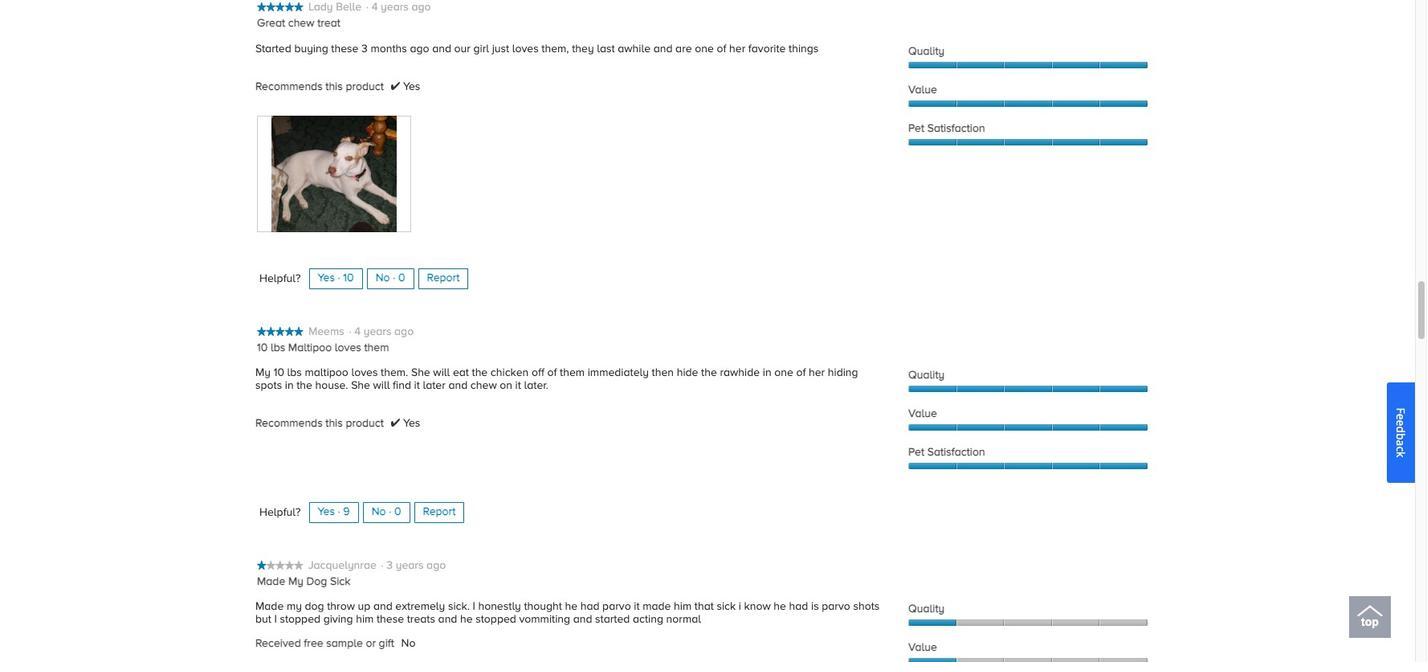 Task type: describe. For each thing, give the bounding box(es) containing it.
belle
[[336, 0, 362, 15]]

they
[[572, 42, 594, 56]]

1 horizontal spatial he
[[565, 600, 578, 614]]

report button for yes · 10
[[418, 269, 469, 289]]

her inside 'my 10 lbs maltipoo loves them. she will eat the chicken off of them immediately then hide the rawhide in one of her hiding spots in the house. she will find it later and chew on it later.'
[[809, 366, 825, 380]]

and right up
[[374, 600, 393, 614]]

off
[[532, 366, 545, 380]]

my inside 'my 10 lbs maltipoo loves them. she will eat the chicken off of them immediately then hide the rawhide in one of her hiding spots in the house. she will find it later and chew on it later.'
[[256, 366, 271, 380]]

10 inside 'my 10 lbs maltipoo loves them. she will eat the chicken off of them immediately then hide the rawhide in one of her hiding spots in the house. she will find it later and chew on it later.'
[[274, 366, 284, 380]]

one inside 'my 10 lbs maltipoo loves them. she will eat the chicken off of them immediately then hide the rawhide in one of her hiding spots in the house. she will find it later and chew on it later.'
[[775, 366, 794, 380]]

value for my 10 lbs maltipoo loves them. she will eat the chicken off of them immediately then hide the rawhide in one of her hiding spots in the house. she will find it later and chew on it later.
[[909, 407, 938, 421]]

meems button
[[309, 325, 345, 339]]

· right jacquelynrae button
[[381, 558, 384, 573]]

maltipoo
[[288, 341, 332, 355]]

sick.
[[448, 600, 470, 614]]

know
[[745, 600, 771, 614]]

pet for started buying these 3 months ago and our girl just loves them, they last awhile and are one of her favorite things
[[909, 121, 925, 136]]

1 horizontal spatial the
[[472, 366, 488, 380]]

yes down find
[[403, 417, 421, 431]]

2 stopped from the left
[[476, 613, 517, 627]]

b
[[1394, 433, 1409, 440]]

0 horizontal spatial it
[[414, 379, 420, 393]]

favorite
[[749, 42, 786, 56]]

yes up meems
[[318, 271, 335, 286]]

2 recommends this product ✔ yes from the top
[[256, 417, 421, 431]]

gift
[[379, 637, 394, 651]]

0 vertical spatial years
[[381, 0, 409, 15]]

sample
[[326, 637, 363, 651]]

dog
[[307, 574, 327, 589]]

0 horizontal spatial in
[[285, 379, 294, 393]]

throw
[[327, 600, 355, 614]]

treat
[[318, 16, 341, 31]]

0 vertical spatial her
[[730, 42, 746, 56]]

buying
[[294, 42, 328, 56]]

and right treats
[[438, 613, 458, 627]]

our
[[454, 42, 471, 56]]

started
[[256, 42, 292, 56]]

0 vertical spatial loves
[[512, 42, 539, 56]]

1 recommends from the top
[[256, 79, 323, 94]]

no for yes · 10
[[376, 271, 390, 286]]

top
[[1362, 616, 1380, 628]]

satisfaction for my 10 lbs maltipoo loves them. she will eat the chicken off of them immediately then hide the rawhide in one of her hiding spots in the house. she will find it later and chew on it later.
[[928, 445, 986, 460]]

2 horizontal spatial he
[[774, 600, 787, 614]]

sick
[[330, 574, 351, 589]]

later
[[423, 379, 446, 393]]

pet satisfaction for started buying these 3 months ago and our girl just loves them, they last awhile and are one of her favorite things
[[909, 121, 986, 136]]

later.
[[524, 379, 549, 393]]

find
[[393, 379, 411, 393]]

k
[[1394, 452, 1409, 457]]

maltipoo
[[305, 366, 349, 380]]

great chew treat
[[257, 16, 341, 31]]

back to top image
[[1358, 599, 1384, 624]]

yes down the months
[[403, 79, 421, 94]]

2 recommends from the top
[[256, 417, 323, 431]]

10 lbs maltipoo loves them
[[257, 341, 389, 355]]

extremely
[[396, 600, 445, 614]]

quality for my 10 lbs maltipoo loves them. she will eat the chicken off of them immediately then hide the rawhide in one of her hiding spots in the house. she will find it later and chew on it later.
[[909, 368, 945, 383]]

up
[[358, 600, 371, 614]]

content helpfulness group for loves
[[260, 503, 465, 523]]

my 10 lbs maltipoo loves them. she will eat the chicken off of them immediately then hide the rawhide in one of her hiding spots in the house. she will find it later and chew on it later.
[[256, 366, 859, 393]]

· right "9"
[[389, 505, 392, 519]]

things
[[789, 42, 819, 56]]

jacquelynrae
[[309, 558, 377, 573]]

1 this from the top
[[326, 79, 343, 94]]

2 horizontal spatial the
[[702, 366, 717, 380]]

made for made my dog sick
[[257, 574, 286, 589]]

report for 9
[[423, 505, 456, 519]]

shots
[[854, 600, 880, 614]]

0 vertical spatial lbs
[[271, 341, 285, 355]]

are
[[676, 42, 692, 56]]

1 recommends this product ✔ yes from the top
[[256, 79, 421, 94]]

0 vertical spatial chew
[[288, 16, 315, 31]]

dog
[[305, 600, 324, 614]]

0 horizontal spatial them
[[364, 341, 389, 355]]

0 horizontal spatial these
[[331, 42, 359, 56]]

no · 0 for yes · 10
[[376, 271, 405, 286]]

that
[[695, 600, 714, 614]]

pet for my 10 lbs maltipoo loves them. she will eat the chicken off of them immediately then hide the rawhide in one of her hiding spots in the house. she will find it later and chew on it later.
[[909, 445, 925, 460]]

1 had from the left
[[581, 600, 600, 614]]

2 parvo from the left
[[822, 600, 851, 614]]

no · 0 for yes · 9
[[372, 505, 401, 519]]

★★★★★ for lady belle · 4 years ago
[[257, 2, 304, 12]]

c
[[1394, 446, 1409, 452]]

d
[[1394, 426, 1409, 433]]

1 product from the top
[[346, 79, 384, 94]]

vommiting
[[519, 613, 571, 627]]

giving
[[324, 613, 353, 627]]

eat
[[453, 366, 469, 380]]

report button for yes · 9
[[414, 503, 465, 523]]

f e e d b a c k
[[1394, 408, 1409, 457]]

1 horizontal spatial i
[[473, 600, 476, 614]]

my
[[287, 600, 302, 614]]

honestly
[[478, 600, 521, 614]]

meems · 4 years ago
[[309, 325, 420, 339]]

1 ✔ from the top
[[391, 79, 400, 94]]

last
[[597, 42, 615, 56]]

them.
[[381, 366, 408, 380]]

yes · 9
[[318, 505, 350, 519]]

just
[[492, 42, 510, 56]]

spots
[[256, 379, 282, 393]]

★★★★★ for meems · 4 years ago
[[257, 326, 304, 336]]

hide
[[677, 366, 699, 380]]

· right yes · 10
[[393, 271, 396, 286]]

sick
[[717, 600, 736, 614]]

0 horizontal spatial one
[[695, 42, 714, 56]]

1 stopped from the left
[[280, 613, 321, 627]]

satisfaction for started buying these 3 months ago and our girl just loves them, they last awhile and are one of her favorite things
[[928, 121, 986, 136]]



Task type: vqa. For each thing, say whether or not it's contained in the screenshot.
and inside "My 10 Lbs Maltipoo Loves Them. She Will Eat The Chicken Off Of Them Immediately Then Hide The Rawhide In One Of Her Hiding Spots In The House. She Will Find It Later And Chew On It Later."
yes



Task type: locate. For each thing, give the bounding box(es) containing it.
· right belle
[[366, 0, 369, 15]]

these down treat at the top of the page
[[331, 42, 359, 56]]

recommends down spots
[[256, 417, 323, 431]]

quality for started buying these 3 months ago and our girl just loves them, they last awhile and are one of her favorite things
[[909, 44, 945, 59]]

i
[[739, 600, 742, 614]]

chew left on
[[471, 379, 497, 393]]

1 vertical spatial value
[[909, 407, 938, 421]]

10 up spots
[[257, 341, 268, 355]]

she right 'them.'
[[411, 366, 431, 380]]

2 pet satisfaction from the top
[[909, 445, 986, 460]]

house.
[[315, 379, 348, 393]]

0 vertical spatial my
[[256, 366, 271, 380]]

lbs right spots
[[287, 366, 302, 380]]

0 vertical spatial no · 0
[[376, 271, 405, 286]]

content helpfulness group
[[260, 269, 469, 289], [260, 503, 465, 523]]

it
[[414, 379, 420, 393], [516, 379, 521, 393], [634, 600, 640, 614]]

of left the hiding in the bottom of the page
[[797, 366, 806, 380]]

1 vertical spatial chew
[[471, 379, 497, 393]]

them
[[364, 341, 389, 355], [560, 366, 585, 380]]

0 horizontal spatial 10
[[257, 341, 268, 355]]

0 horizontal spatial i
[[274, 613, 277, 627]]

made my dog sick
[[257, 574, 351, 589]]

1 vertical spatial this
[[326, 417, 343, 431]]

2 quality from the top
[[909, 368, 945, 383]]

it right find
[[414, 379, 420, 393]]

normal
[[667, 613, 702, 627]]

1 vertical spatial quality
[[909, 368, 945, 383]]

1 horizontal spatial had
[[790, 600, 809, 614]]

he left honestly
[[460, 613, 473, 627]]

4
[[372, 0, 378, 15], [355, 325, 361, 339]]

it inside made my dog throw up and extremely sick. i honestly thought he had parvo it made him that sick i know he had is parvo shots but i stopped giving him these treats and he stopped vommiting and started acting normal
[[634, 600, 640, 614]]

him left that
[[674, 600, 692, 614]]

lbs
[[271, 341, 285, 355], [287, 366, 302, 380]]

0 vertical spatial helpful?
[[260, 272, 301, 286]]

2 vertical spatial value
[[909, 641, 938, 655]]

1 vertical spatial recommends this product ✔ yes
[[256, 417, 421, 431]]

my left dog
[[288, 574, 304, 589]]

helpful? left yes · 9
[[260, 506, 301, 520]]

0 for 10
[[399, 271, 405, 286]]

in right spots
[[285, 379, 294, 393]]

1 vertical spatial these
[[377, 613, 404, 627]]

and left are on the top left
[[654, 42, 673, 56]]

it right on
[[516, 379, 521, 393]]

ago right belle
[[412, 0, 431, 15]]

0 horizontal spatial she
[[351, 379, 370, 393]]

recommends
[[256, 79, 323, 94], [256, 417, 323, 431]]

and right later
[[449, 379, 468, 393]]

★★★★★ for jacquelynrae · 3 years ago
[[257, 560, 304, 570]]

4 right belle
[[372, 0, 378, 15]]

years for 3 years ago
[[396, 558, 424, 573]]

1 vertical spatial 4
[[355, 325, 361, 339]]

had left the is on the right bottom of the page
[[790, 600, 809, 614]]

chicken
[[491, 366, 529, 380]]

1 vertical spatial loves
[[335, 341, 361, 355]]

yes · 10
[[318, 271, 354, 286]]

them right off
[[560, 366, 585, 380]]

✔
[[391, 79, 400, 94], [391, 417, 400, 431]]

stopped right the sick.
[[476, 613, 517, 627]]

0 vertical spatial product
[[346, 79, 384, 94]]

0 vertical spatial pet satisfaction
[[909, 121, 986, 136]]

years up the months
[[381, 0, 409, 15]]

2 pet from the top
[[909, 445, 925, 460]]

1 vertical spatial lbs
[[287, 366, 302, 380]]

10 left the 'maltipoo'
[[274, 366, 284, 380]]

loves down the meems · 4 years ago
[[335, 341, 361, 355]]

2 horizontal spatial of
[[797, 366, 806, 380]]

3 right jacquelynrae button
[[387, 558, 393, 573]]

value for started buying these 3 months ago and our girl just loves them, they last awhile and are one of her favorite things
[[909, 83, 938, 97]]

report button
[[418, 269, 469, 289], [414, 503, 465, 523]]

1 helpful? from the top
[[260, 272, 301, 286]]

1 vertical spatial satisfaction
[[928, 445, 986, 460]]

made for made my dog throw up and extremely sick. i honestly thought he had parvo it made him that sick i know he had is parvo shots but i stopped giving him these treats and he stopped vommiting and started acting normal
[[256, 600, 284, 614]]

2 content helpfulness group from the top
[[260, 503, 465, 523]]

content helpfulness group for months
[[260, 269, 469, 289]]

1 parvo from the left
[[603, 600, 631, 614]]

1 horizontal spatial 3
[[387, 558, 393, 573]]

0 horizontal spatial him
[[356, 613, 374, 627]]

1 horizontal spatial these
[[377, 613, 404, 627]]

no right yes · 10
[[376, 271, 390, 286]]

one right are on the top left
[[695, 42, 714, 56]]

1 horizontal spatial will
[[433, 366, 450, 380]]

0 vertical spatial them
[[364, 341, 389, 355]]

parvo
[[603, 600, 631, 614], [822, 600, 851, 614]]

my
[[256, 366, 271, 380], [288, 574, 304, 589]]

1 horizontal spatial in
[[763, 366, 772, 380]]

1 pet from the top
[[909, 121, 925, 136]]

0 horizontal spatial 3
[[362, 42, 368, 56]]

2 ✔ from the top
[[391, 417, 400, 431]]

meems
[[309, 325, 345, 339]]

value
[[909, 83, 938, 97], [909, 407, 938, 421], [909, 641, 938, 655]]

had
[[581, 600, 600, 614], [790, 600, 809, 614]]

i
[[473, 600, 476, 614], [274, 613, 277, 627]]

i right the sick.
[[473, 600, 476, 614]]

stopped up free
[[280, 613, 321, 627]]

report
[[427, 271, 460, 286], [423, 505, 456, 519]]

0 vertical spatial no
[[376, 271, 390, 286]]

and inside 'my 10 lbs maltipoo loves them. she will eat the chicken off of them immediately then hide the rawhide in one of her hiding spots in the house. she will find it later and chew on it later.'
[[449, 379, 468, 393]]

pet
[[909, 121, 925, 136], [909, 445, 925, 460]]

no
[[376, 271, 390, 286], [372, 505, 386, 519], [401, 637, 416, 651]]

awhile
[[618, 42, 651, 56]]

1 horizontal spatial one
[[775, 366, 794, 380]]

he right thought
[[565, 600, 578, 614]]

0 horizontal spatial 4
[[355, 325, 361, 339]]

chew down lady
[[288, 16, 315, 31]]

or
[[366, 637, 376, 651]]

3 left the months
[[362, 42, 368, 56]]

loves inside 'my 10 lbs maltipoo loves them. she will eat the chicken off of them immediately then hide the rawhide in one of her hiding spots in the house. she will find it later and chew on it later.'
[[352, 366, 378, 380]]

2 this from the top
[[326, 417, 343, 431]]

1 horizontal spatial my
[[288, 574, 304, 589]]

is
[[812, 600, 819, 614]]

jacquelynrae · 3 years ago
[[309, 558, 452, 573]]

him up "or"
[[356, 613, 374, 627]]

lbs inside 'my 10 lbs maltipoo loves them. she will eat the chicken off of them immediately then hide the rawhide in one of her hiding spots in the house. she will find it later and chew on it later.'
[[287, 366, 302, 380]]

chew
[[288, 16, 315, 31], [471, 379, 497, 393]]

1 horizontal spatial him
[[674, 600, 692, 614]]

started
[[596, 613, 630, 627]]

· left "9"
[[338, 505, 341, 519]]

on
[[500, 379, 513, 393]]

had right thought
[[581, 600, 600, 614]]

1 vertical spatial recommends
[[256, 417, 323, 431]]

e down f
[[1394, 420, 1409, 426]]

1 horizontal spatial parvo
[[822, 600, 851, 614]]

loves left 'them.'
[[352, 366, 378, 380]]

helpful?
[[260, 272, 301, 286], [260, 506, 301, 520]]

will left the eat at the left of page
[[433, 366, 450, 380]]

2 helpful? from the top
[[260, 506, 301, 520]]

parvo right the is on the right bottom of the page
[[822, 600, 851, 614]]

0 vertical spatial this
[[326, 79, 343, 94]]

0 horizontal spatial parvo
[[603, 600, 631, 614]]

content helpfulness group up jacquelynrae · 3 years ago
[[260, 503, 465, 523]]

him
[[674, 600, 692, 614], [356, 613, 374, 627]]

ago up 'them.'
[[395, 325, 414, 339]]

hiding
[[828, 366, 859, 380]]

0 vertical spatial pet
[[909, 121, 925, 136]]

loves
[[512, 42, 539, 56], [335, 341, 361, 355], [352, 366, 378, 380]]

0 horizontal spatial will
[[373, 379, 390, 393]]

years
[[381, 0, 409, 15], [364, 325, 392, 339], [396, 558, 424, 573]]

her left the hiding in the bottom of the page
[[809, 366, 825, 380]]

ago up the extremely
[[427, 558, 446, 573]]

2 satisfaction from the top
[[928, 445, 986, 460]]

made my dog throw up and extremely sick. i honestly thought he had parvo it made him that sick i know he had is parvo shots but i stopped giving him these treats and he stopped vommiting and started acting normal
[[256, 600, 880, 627]]

jacquelynrae button
[[309, 558, 377, 573]]

recommends this product ✔ yes down buying
[[256, 79, 421, 94]]

1 horizontal spatial stopped
[[476, 613, 517, 627]]

product down the months
[[346, 79, 384, 94]]

2 vertical spatial no
[[401, 637, 416, 651]]

years up the extremely
[[396, 558, 424, 573]]

great
[[257, 16, 285, 31]]

made up but
[[257, 574, 286, 589]]

acting
[[633, 613, 664, 627]]

these up gift
[[377, 613, 404, 627]]

1 vertical spatial my
[[288, 574, 304, 589]]

no right gift
[[401, 637, 416, 651]]

10 up the meems · 4 years ago
[[343, 271, 354, 286]]

2 had from the left
[[790, 600, 809, 614]]

1 vertical spatial 10
[[257, 341, 268, 355]]

0 horizontal spatial chew
[[288, 16, 315, 31]]

rawhide
[[720, 366, 760, 380]]

the right the eat at the left of page
[[472, 366, 488, 380]]

no · 0 right "9"
[[372, 505, 401, 519]]

0 vertical spatial report button
[[418, 269, 469, 289]]

0 horizontal spatial had
[[581, 600, 600, 614]]

of right are on the top left
[[717, 42, 727, 56]]

2 horizontal spatial it
[[634, 600, 640, 614]]

received free sample or gift no
[[256, 637, 416, 651]]

1 vertical spatial no
[[372, 505, 386, 519]]

1 vertical spatial 0
[[395, 505, 401, 519]]

these inside made my dog throw up and extremely sick. i honestly thought he had parvo it made him that sick i know he had is parvo shots but i stopped giving him these treats and he stopped vommiting and started acting normal
[[377, 613, 404, 627]]

0 vertical spatial report
[[427, 271, 460, 286]]

0 right "9"
[[395, 505, 401, 519]]

0 for 9
[[395, 505, 401, 519]]

e up d
[[1394, 413, 1409, 420]]

lady belle button
[[309, 0, 362, 15]]

3 value from the top
[[909, 641, 938, 655]]

1 value from the top
[[909, 83, 938, 97]]

2 product from the top
[[346, 417, 384, 431]]

it left 'made'
[[634, 600, 640, 614]]

1 vertical spatial 3
[[387, 558, 393, 573]]

1 vertical spatial product
[[346, 417, 384, 431]]

2 vertical spatial loves
[[352, 366, 378, 380]]

0 vertical spatial recommends this product ✔ yes
[[256, 79, 421, 94]]

helpful? left yes · 10
[[260, 272, 301, 286]]

her left favorite
[[730, 42, 746, 56]]

0 vertical spatial content helpfulness group
[[260, 269, 469, 289]]

1 e from the top
[[1394, 413, 1409, 420]]

stopped
[[280, 613, 321, 627], [476, 613, 517, 627]]

received
[[256, 637, 301, 651]]

he right know
[[774, 600, 787, 614]]

no · 0 right yes · 10
[[376, 271, 405, 286]]

1 horizontal spatial she
[[411, 366, 431, 380]]

made
[[643, 600, 671, 614]]

2 vertical spatial 10
[[274, 366, 284, 380]]

chewing on a piece of one image
[[258, 115, 411, 232]]

free
[[304, 637, 324, 651]]

made left my
[[256, 600, 284, 614]]

pet satisfaction for my 10 lbs maltipoo loves them. she will eat the chicken off of them immediately then hide the rawhide in one of her hiding spots in the house. she will find it later and chew on it later.
[[909, 445, 986, 460]]

immediately
[[588, 366, 649, 380]]

4 right meems button
[[355, 325, 361, 339]]

will left find
[[373, 379, 390, 393]]

helpful? for yes · 10
[[260, 272, 301, 286]]

✔ down the months
[[391, 79, 400, 94]]

made
[[257, 574, 286, 589], [256, 600, 284, 614]]

of
[[717, 42, 727, 56], [548, 366, 557, 380], [797, 366, 806, 380]]

made inside made my dog throw up and extremely sick. i honestly thought he had parvo it made him that sick i know he had is parvo shots but i stopped giving him these treats and he stopped vommiting and started acting normal
[[256, 600, 284, 614]]

this
[[326, 79, 343, 94], [326, 417, 343, 431]]

my left the 'maltipoo'
[[256, 366, 271, 380]]

0 vertical spatial value
[[909, 83, 938, 97]]

0 horizontal spatial stopped
[[280, 613, 321, 627]]

1 vertical spatial helpful?
[[260, 506, 301, 520]]

satisfaction
[[928, 121, 986, 136], [928, 445, 986, 460]]

the left house.
[[297, 379, 313, 393]]

ago right the months
[[410, 42, 430, 56]]

1 vertical spatial years
[[364, 325, 392, 339]]

1 horizontal spatial chew
[[471, 379, 497, 393]]

but
[[256, 613, 272, 627]]

2 vertical spatial years
[[396, 558, 424, 573]]

in right the rawhide
[[763, 366, 772, 380]]

parvo left acting in the bottom left of the page
[[603, 600, 631, 614]]

lady belle · 4 years ago
[[309, 0, 437, 15]]

years up 'them.'
[[364, 325, 392, 339]]

this down buying
[[326, 79, 343, 94]]

will
[[433, 366, 450, 380], [373, 379, 390, 393]]

0 vertical spatial 10
[[343, 271, 354, 286]]

yes left "9"
[[318, 505, 335, 519]]

2 e from the top
[[1394, 420, 1409, 426]]

chew inside 'my 10 lbs maltipoo loves them. she will eat the chicken off of them immediately then hide the rawhide in one of her hiding spots in the house. she will find it later and chew on it later.'
[[471, 379, 497, 393]]

1 vertical spatial one
[[775, 366, 794, 380]]

and left our
[[432, 42, 452, 56]]

lady
[[309, 0, 333, 15]]

lbs left maltipoo
[[271, 341, 285, 355]]

0 up the meems · 4 years ago
[[399, 271, 405, 286]]

product
[[346, 79, 384, 94], [346, 417, 384, 431]]

recommends down the started
[[256, 79, 323, 94]]

1 vertical spatial pet
[[909, 445, 925, 460]]

10 inside content helpfulness group
[[343, 271, 354, 286]]

2 vertical spatial quality
[[909, 602, 945, 617]]

content helpfulness group up the meems · 4 years ago
[[260, 269, 469, 289]]

0 horizontal spatial he
[[460, 613, 473, 627]]

· right meems button
[[349, 325, 352, 339]]

1 satisfaction from the top
[[928, 121, 986, 136]]

✔ down find
[[391, 417, 400, 431]]

0 vertical spatial these
[[331, 42, 359, 56]]

1 pet satisfaction from the top
[[909, 121, 986, 136]]

yes
[[403, 79, 421, 94], [318, 271, 335, 286], [403, 417, 421, 431], [318, 505, 335, 519]]

1 content helpfulness group from the top
[[260, 269, 469, 289]]

0 horizontal spatial her
[[730, 42, 746, 56]]

1 horizontal spatial 4
[[372, 0, 378, 15]]

started buying these 3 months ago and our girl just loves them, they last awhile and are one of her favorite things
[[256, 42, 819, 56]]

no right "9"
[[372, 505, 386, 519]]

1 quality from the top
[[909, 44, 945, 59]]

them inside 'my 10 lbs maltipoo loves them. she will eat the chicken off of them immediately then hide the rawhide in one of her hiding spots in the house. she will find it later and chew on it later.'
[[560, 366, 585, 380]]

helpful? for yes · 9
[[260, 506, 301, 520]]

1 horizontal spatial her
[[809, 366, 825, 380]]

1 horizontal spatial it
[[516, 379, 521, 393]]

product down house.
[[346, 417, 384, 431]]

0 vertical spatial 3
[[362, 42, 368, 56]]

i right but
[[274, 613, 277, 627]]

9
[[343, 505, 350, 519]]

1 horizontal spatial lbs
[[287, 366, 302, 380]]

them,
[[542, 42, 569, 56]]

value for made my dog throw up and extremely sick. i honestly thought he had parvo it made him that sick i know he had is parvo shots but i stopped giving him these treats and he stopped vommiting and started acting normal
[[909, 641, 938, 655]]

recommends this product ✔ yes down house.
[[256, 417, 421, 431]]

f e e d b a c k button
[[1388, 382, 1416, 483]]

f
[[1394, 408, 1409, 414]]

she right house.
[[351, 379, 370, 393]]

treats
[[407, 613, 436, 627]]

0 vertical spatial ✔
[[391, 79, 400, 94]]

the right hide
[[702, 366, 717, 380]]

10
[[343, 271, 354, 286], [257, 341, 268, 355], [274, 366, 284, 380]]

0 vertical spatial satisfaction
[[928, 121, 986, 136]]

0 vertical spatial made
[[257, 574, 286, 589]]

0 horizontal spatial my
[[256, 366, 271, 380]]

of right off
[[548, 366, 557, 380]]

loves right the "just"
[[512, 42, 539, 56]]

thought
[[524, 600, 562, 614]]

one right the rawhide
[[775, 366, 794, 380]]

0 horizontal spatial of
[[548, 366, 557, 380]]

girl
[[474, 42, 489, 56]]

report for 10
[[427, 271, 460, 286]]

them down the meems · 4 years ago
[[364, 341, 389, 355]]

quality for made my dog throw up and extremely sick. i honestly thought he had parvo it made him that sick i know he had is parvo shots but i stopped giving him these treats and he stopped vommiting and started acting normal
[[909, 602, 945, 617]]

the
[[472, 366, 488, 380], [702, 366, 717, 380], [297, 379, 313, 393]]

· up meems
[[338, 271, 341, 286]]

3 quality from the top
[[909, 602, 945, 617]]

0 vertical spatial 0
[[399, 271, 405, 286]]

1 horizontal spatial of
[[717, 42, 727, 56]]

a
[[1394, 440, 1409, 446]]

0 vertical spatial quality
[[909, 44, 945, 59]]

2 value from the top
[[909, 407, 938, 421]]

then
[[652, 366, 674, 380]]

months
[[371, 42, 407, 56]]

no for yes · 9
[[372, 505, 386, 519]]

her
[[730, 42, 746, 56], [809, 366, 825, 380]]

0 horizontal spatial the
[[297, 379, 313, 393]]

and left started
[[573, 613, 593, 627]]

1 vertical spatial ✔
[[391, 417, 400, 431]]

years for 4 years ago
[[364, 325, 392, 339]]

1 vertical spatial her
[[809, 366, 825, 380]]

e
[[1394, 413, 1409, 420], [1394, 420, 1409, 426]]

pet satisfaction
[[909, 121, 986, 136], [909, 445, 986, 460]]



